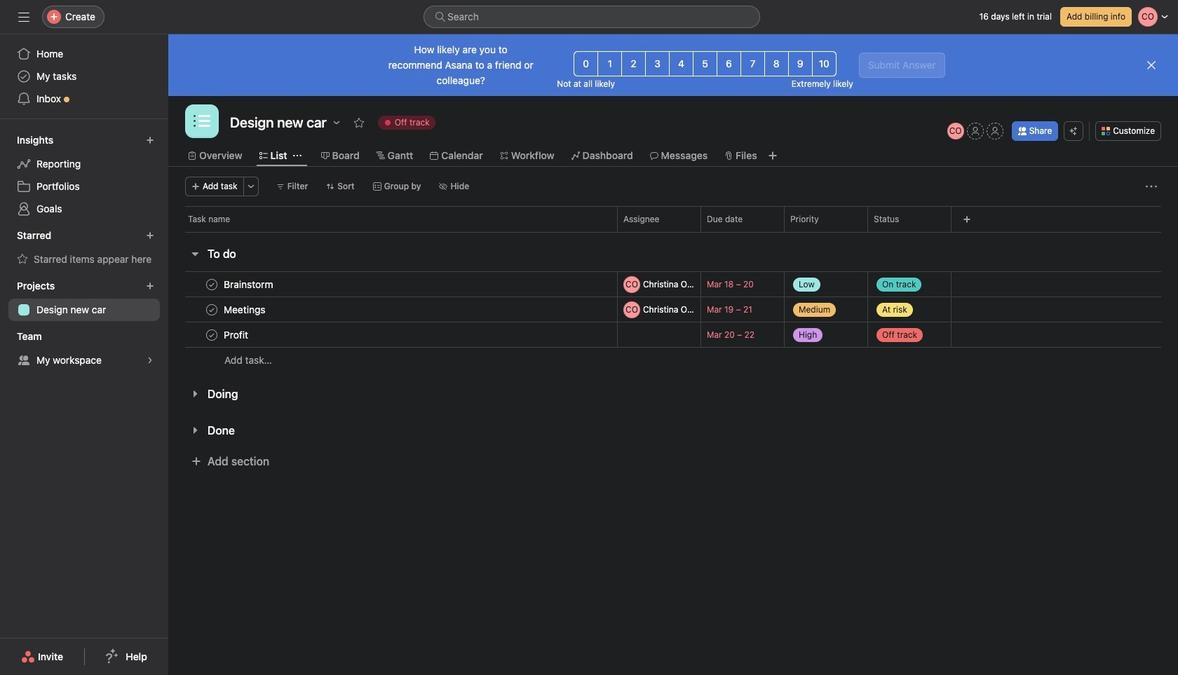 Task type: vqa. For each thing, say whether or not it's contained in the screenshot.
Add Tab image
yes



Task type: locate. For each thing, give the bounding box(es) containing it.
global element
[[0, 34, 168, 119]]

None radio
[[574, 51, 598, 76], [621, 51, 646, 76], [645, 51, 670, 76], [669, 51, 694, 76], [693, 51, 717, 76], [717, 51, 741, 76], [740, 51, 765, 76], [812, 51, 836, 76], [574, 51, 598, 76], [621, 51, 646, 76], [645, 51, 670, 76], [669, 51, 694, 76], [693, 51, 717, 76], [717, 51, 741, 76], [740, 51, 765, 76], [812, 51, 836, 76]]

0 vertical spatial task name text field
[[221, 277, 277, 291]]

ask ai image
[[1070, 127, 1078, 135]]

2 mark complete checkbox from the top
[[203, 301, 220, 318]]

mark complete image up mark complete option
[[203, 301, 220, 318]]

add field image
[[963, 215, 971, 224]]

mark complete checkbox for task name text field in brainstorm cell
[[203, 276, 220, 293]]

mark complete checkbox for task name text field inside the meetings cell
[[203, 301, 220, 318]]

1 task name text field from the top
[[221, 277, 277, 291]]

0 vertical spatial expand task list for this group image
[[189, 388, 201, 400]]

task name text field inside brainstorm cell
[[221, 277, 277, 291]]

2 mark complete image from the top
[[203, 326, 220, 343]]

mark complete image for meetings cell on the top of page
[[203, 301, 220, 318]]

2 task name text field from the top
[[221, 303, 270, 317]]

mark complete image
[[203, 301, 220, 318], [203, 326, 220, 343]]

task name text field inside "profit" cell
[[221, 328, 252, 342]]

header to do tree grid
[[168, 271, 1178, 373]]

mark complete image inside "profit" cell
[[203, 326, 220, 343]]

0 vertical spatial mark complete checkbox
[[203, 276, 220, 293]]

list box
[[424, 6, 760, 28]]

1 mark complete image from the top
[[203, 301, 220, 318]]

1 mark complete checkbox from the top
[[203, 276, 220, 293]]

3 task name text field from the top
[[221, 328, 252, 342]]

Mark complete checkbox
[[203, 326, 220, 343]]

mark complete image inside meetings cell
[[203, 301, 220, 318]]

mark complete checkbox inside brainstorm cell
[[203, 276, 220, 293]]

1 vertical spatial task name text field
[[221, 303, 270, 317]]

insights element
[[0, 128, 168, 223]]

more actions image
[[247, 182, 255, 191]]

dismiss image
[[1146, 60, 1157, 71]]

Task name text field
[[221, 277, 277, 291], [221, 303, 270, 317], [221, 328, 252, 342]]

Mark complete checkbox
[[203, 276, 220, 293], [203, 301, 220, 318]]

more actions image
[[1146, 181, 1157, 192]]

mark complete checkbox inside meetings cell
[[203, 301, 220, 318]]

1 vertical spatial mark complete image
[[203, 326, 220, 343]]

option group
[[574, 51, 836, 76]]

row
[[168, 206, 1178, 232], [185, 231, 1161, 233], [168, 271, 1178, 297], [168, 297, 1178, 323], [168, 322, 1178, 348], [168, 347, 1178, 373]]

manage project members image
[[947, 123, 964, 140]]

1 vertical spatial expand task list for this group image
[[189, 425, 201, 436]]

mark complete image
[[203, 276, 220, 293]]

None radio
[[598, 51, 622, 76], [764, 51, 789, 76], [788, 51, 813, 76], [598, 51, 622, 76], [764, 51, 789, 76], [788, 51, 813, 76]]

task name text field for mark complete icon
[[221, 277, 277, 291]]

2 vertical spatial task name text field
[[221, 328, 252, 342]]

add to starred image
[[353, 117, 364, 128]]

1 vertical spatial mark complete checkbox
[[203, 301, 220, 318]]

2 expand task list for this group image from the top
[[189, 425, 201, 436]]

task name text field inside meetings cell
[[221, 303, 270, 317]]

0 vertical spatial mark complete image
[[203, 301, 220, 318]]

mark complete image down mark complete icon
[[203, 326, 220, 343]]

meetings cell
[[168, 297, 617, 323]]

expand task list for this group image
[[189, 388, 201, 400], [189, 425, 201, 436]]



Task type: describe. For each thing, give the bounding box(es) containing it.
1 expand task list for this group image from the top
[[189, 388, 201, 400]]

task name text field for mark complete image in "profit" cell
[[221, 328, 252, 342]]

new project or portfolio image
[[146, 282, 154, 290]]

hide sidebar image
[[18, 11, 29, 22]]

collapse task list for this group image
[[189, 248, 201, 259]]

add items to starred image
[[146, 231, 154, 240]]

list image
[[194, 113, 210, 130]]

see details, my workspace image
[[146, 356, 154, 365]]

new insights image
[[146, 136, 154, 144]]

tab actions image
[[293, 151, 301, 160]]

profit cell
[[168, 322, 617, 348]]

mark complete image for "profit" cell
[[203, 326, 220, 343]]

task name text field for mark complete image in meetings cell
[[221, 303, 270, 317]]

projects element
[[0, 273, 168, 324]]

add tab image
[[767, 150, 778, 161]]

brainstorm cell
[[168, 271, 617, 297]]

teams element
[[0, 324, 168, 374]]

starred element
[[0, 223, 168, 273]]



